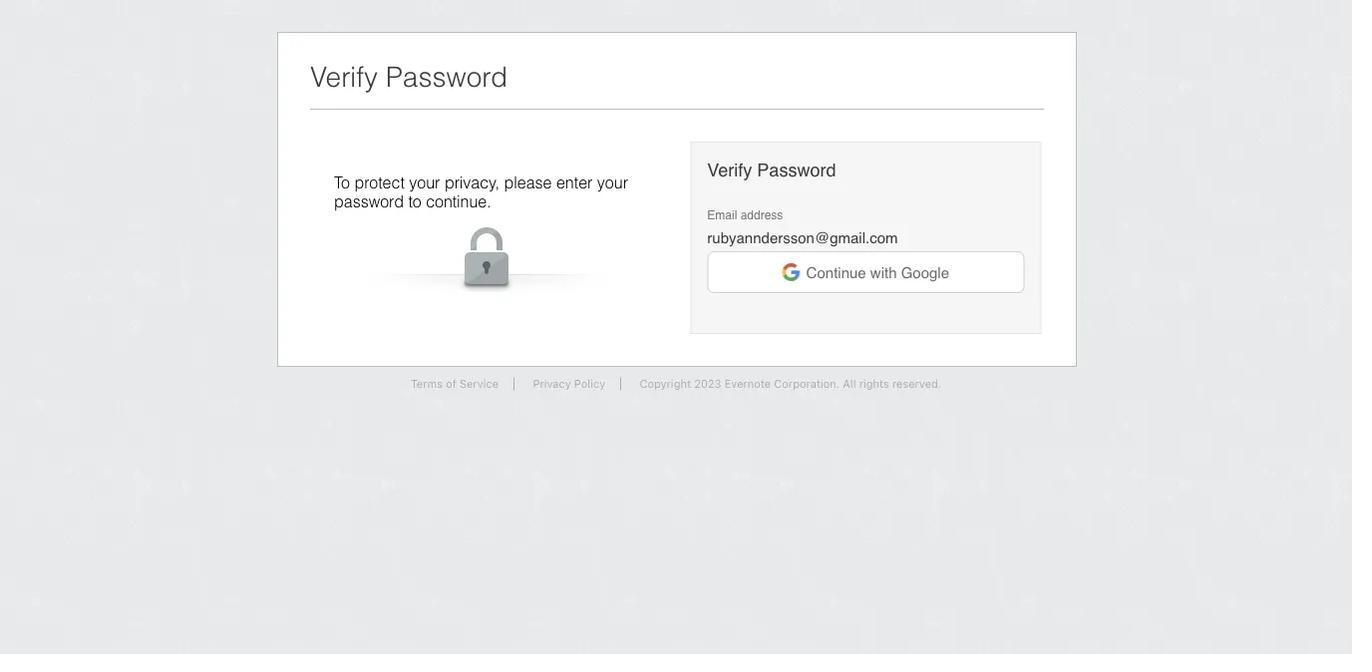 Task type: vqa. For each thing, say whether or not it's contained in the screenshot.
tab
no



Task type: locate. For each thing, give the bounding box(es) containing it.
to
[[408, 192, 422, 211]]

to protect your privacy, please enter your password to continue.
[[334, 174, 629, 211]]

1 vertical spatial verify
[[708, 160, 753, 181]]

0 horizontal spatial verify password
[[310, 61, 508, 93]]

evernote
[[725, 378, 771, 391]]

1 your from the left
[[409, 174, 440, 192]]

privacy policy
[[533, 378, 606, 391]]

privacy policy link
[[518, 378, 622, 391]]

continue
[[807, 264, 867, 281]]

your
[[409, 174, 440, 192], [597, 174, 629, 192]]

0 vertical spatial verify password
[[310, 61, 508, 93]]

rights
[[860, 378, 890, 391]]

1 horizontal spatial verify
[[708, 160, 753, 181]]

your right protect
[[409, 174, 440, 192]]

privacy
[[533, 378, 571, 391]]

continue with google
[[807, 264, 950, 281]]

0 vertical spatial verify
[[310, 61, 378, 93]]

your right enter
[[597, 174, 629, 192]]

copyright 2023 evernote corporation. all rights reserved.
[[640, 378, 942, 391]]

0 horizontal spatial your
[[409, 174, 440, 192]]

password
[[386, 61, 508, 93], [758, 160, 836, 181]]

reserved.
[[893, 378, 942, 391]]

verify
[[310, 61, 378, 93], [708, 160, 753, 181]]

0 horizontal spatial password
[[386, 61, 508, 93]]

2 your from the left
[[597, 174, 629, 192]]

privacy,
[[445, 174, 500, 192]]

1 vertical spatial password
[[758, 160, 836, 181]]

1 horizontal spatial password
[[758, 160, 836, 181]]

with
[[871, 264, 897, 281]]

email address rubyanndersson@gmail.com
[[708, 208, 898, 246]]

address
[[741, 208, 784, 222]]

1 horizontal spatial your
[[597, 174, 629, 192]]

rubyanndersson@gmail.com
[[708, 229, 898, 246]]

to
[[334, 174, 350, 192]]

enter
[[557, 174, 593, 192]]

2023
[[695, 378, 722, 391]]

verify password
[[310, 61, 508, 93], [708, 160, 836, 181]]

1 horizontal spatial verify password
[[708, 160, 836, 181]]

all
[[843, 378, 857, 391]]



Task type: describe. For each thing, give the bounding box(es) containing it.
email
[[708, 208, 738, 222]]

terms of service link
[[396, 378, 515, 391]]

please
[[504, 174, 552, 192]]

terms
[[411, 378, 443, 391]]

of
[[446, 378, 457, 391]]

1 vertical spatial verify password
[[708, 160, 836, 181]]

protect
[[355, 174, 405, 192]]

0 vertical spatial password
[[386, 61, 508, 93]]

0 horizontal spatial verify
[[310, 61, 378, 93]]

policy
[[574, 378, 606, 391]]

continue.
[[426, 192, 492, 211]]

copyright
[[640, 378, 691, 391]]

google
[[902, 264, 950, 281]]

corporation.
[[775, 378, 840, 391]]

terms of service
[[411, 378, 499, 391]]

service
[[460, 378, 499, 391]]

password
[[334, 192, 404, 211]]



